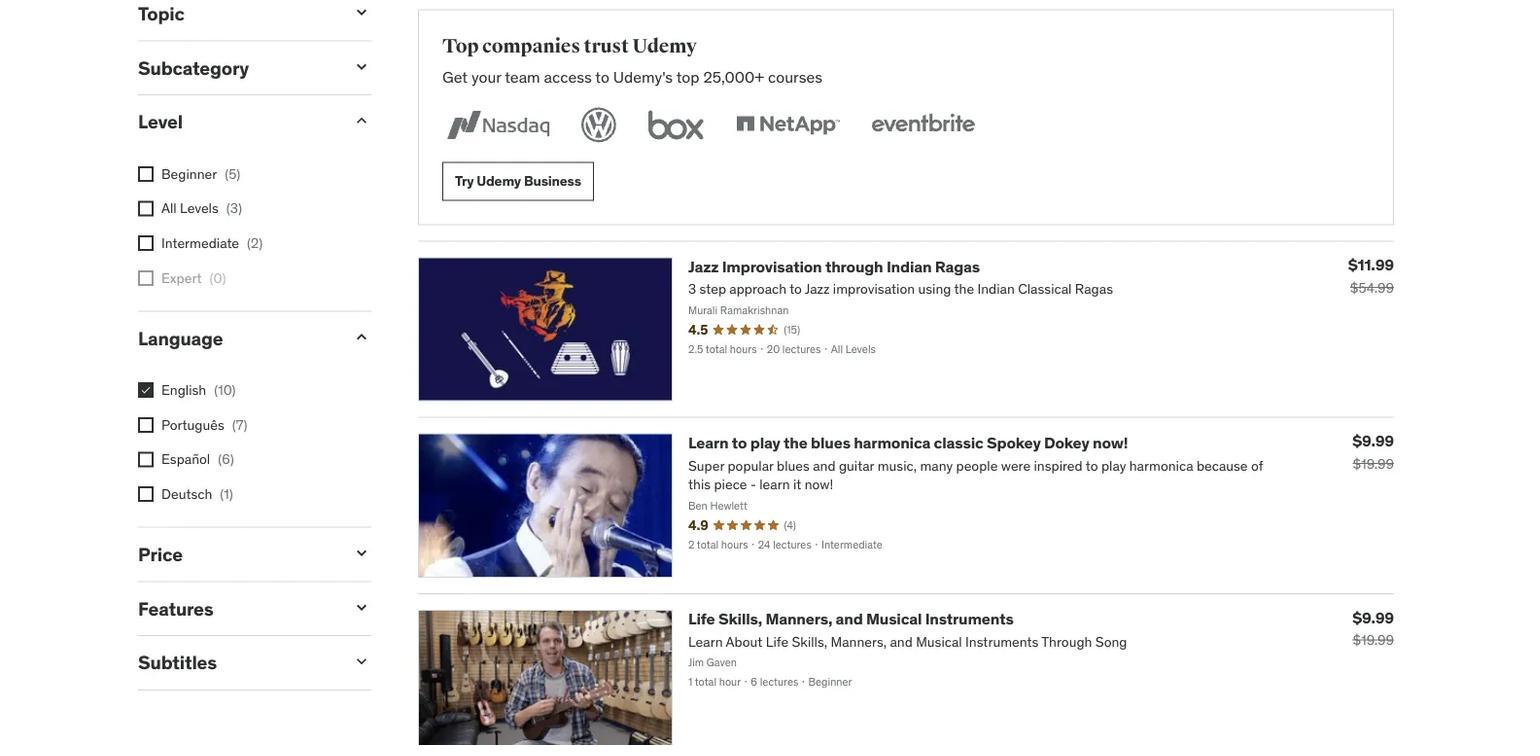 Task type: locate. For each thing, give the bounding box(es) containing it.
3 small image from the top
[[352, 327, 372, 347]]

(1)
[[220, 485, 233, 502]]

improvisation
[[722, 256, 822, 276]]

features
[[138, 597, 214, 620]]

small image for language
[[352, 327, 372, 347]]

language button
[[138, 326, 337, 350]]

expert (0)
[[161, 269, 226, 286]]

netapp image
[[732, 104, 844, 146]]

box image
[[644, 104, 709, 146]]

(3)
[[226, 199, 242, 217]]

xsmall image
[[138, 166, 154, 182], [138, 236, 154, 251], [138, 270, 154, 286], [138, 382, 154, 398], [138, 417, 154, 433], [138, 452, 154, 467]]

xsmall image left all
[[138, 201, 154, 217]]

español
[[161, 450, 210, 468]]

2 xsmall image from the top
[[138, 236, 154, 251]]

$19.99
[[1354, 455, 1395, 472], [1354, 631, 1395, 649]]

1 vertical spatial small image
[[352, 598, 372, 617]]

xsmall image for português
[[138, 417, 154, 433]]

through
[[826, 256, 884, 276]]

xsmall image for all
[[138, 201, 154, 217]]

2 $19.99 from the top
[[1354, 631, 1395, 649]]

small image for topic
[[352, 3, 372, 22]]

2 xsmall image from the top
[[138, 486, 154, 502]]

2 $9.99 $19.99 from the top
[[1353, 607, 1395, 649]]

1 vertical spatial $9.99 $19.99
[[1353, 607, 1395, 649]]

xsmall image left português
[[138, 417, 154, 433]]

4 small image from the top
[[352, 543, 372, 563]]

xsmall image for intermediate
[[138, 236, 154, 251]]

3 xsmall image from the top
[[138, 270, 154, 286]]

xsmall image
[[138, 201, 154, 217], [138, 486, 154, 502]]

manners,
[[766, 609, 833, 629]]

$19.99 for learn to play the blues harmonica classic spokey dokey now!
[[1354, 455, 1395, 472]]

1 xsmall image from the top
[[138, 166, 154, 182]]

small image for level
[[352, 111, 372, 131]]

try
[[455, 172, 474, 190]]

xsmall image left intermediate
[[138, 236, 154, 251]]

0 vertical spatial small image
[[352, 3, 372, 22]]

(0)
[[210, 269, 226, 286]]

1 $19.99 from the top
[[1354, 455, 1395, 472]]

expert
[[161, 269, 202, 286]]

xsmall image left english
[[138, 382, 154, 398]]

1 $9.99 $19.99 from the top
[[1353, 431, 1395, 472]]

level
[[138, 110, 183, 133]]

1 xsmall image from the top
[[138, 201, 154, 217]]

$9.99 $19.99
[[1353, 431, 1395, 472], [1353, 607, 1395, 649]]

1 vertical spatial $19.99
[[1354, 631, 1395, 649]]

price button
[[138, 542, 337, 566]]

4 xsmall image from the top
[[138, 382, 154, 398]]

udemy right the try
[[477, 172, 521, 190]]

2 vertical spatial small image
[[352, 652, 372, 671]]

6 xsmall image from the top
[[138, 452, 154, 467]]

0 vertical spatial udemy
[[633, 34, 697, 58]]

english (10)
[[161, 381, 236, 398]]

indian
[[887, 256, 932, 276]]

beginner (5)
[[161, 165, 241, 182]]

$9.99
[[1353, 431, 1395, 451], [1353, 607, 1395, 627]]

xsmall image left "deutsch"
[[138, 486, 154, 502]]

xsmall image for español
[[138, 452, 154, 467]]

top
[[443, 34, 479, 58]]

learn to play the blues harmonica classic spokey dokey now! link
[[689, 433, 1129, 453]]

1 vertical spatial $9.99
[[1353, 607, 1395, 627]]

deutsch
[[161, 485, 212, 502]]

topic
[[138, 2, 185, 25]]

$9.99 for life skills, manners, and musical instruments
[[1353, 607, 1395, 627]]

udemy up udemy's
[[633, 34, 697, 58]]

to
[[596, 67, 610, 87], [732, 433, 747, 453]]

(2)
[[247, 234, 263, 252]]

1 horizontal spatial to
[[732, 433, 747, 453]]

companies
[[483, 34, 581, 58]]

price
[[138, 542, 183, 566]]

1 vertical spatial xsmall image
[[138, 486, 154, 502]]

blues
[[811, 433, 851, 453]]

0 horizontal spatial udemy
[[477, 172, 521, 190]]

1 small image from the top
[[352, 3, 372, 22]]

small image
[[352, 3, 372, 22], [352, 598, 372, 617], [352, 652, 372, 671]]

to left the play
[[732, 433, 747, 453]]

xsmall image left español
[[138, 452, 154, 467]]

$9.99 $19.99 for life skills, manners, and musical instruments
[[1353, 607, 1395, 649]]

0 vertical spatial xsmall image
[[138, 201, 154, 217]]

5 xsmall image from the top
[[138, 417, 154, 433]]

the
[[784, 433, 808, 453]]

subtitles button
[[138, 651, 337, 674]]

(5)
[[225, 165, 241, 182]]

try udemy business
[[455, 172, 582, 190]]

0 vertical spatial $9.99
[[1353, 431, 1395, 451]]

access
[[544, 67, 592, 87]]

business
[[524, 172, 582, 190]]

now!
[[1093, 433, 1129, 453]]

1 $9.99 from the top
[[1353, 431, 1395, 451]]

xsmall image left expert
[[138, 270, 154, 286]]

2 small image from the top
[[352, 598, 372, 617]]

español (6)
[[161, 450, 234, 468]]

dokey
[[1045, 433, 1090, 453]]

1 horizontal spatial udemy
[[633, 34, 697, 58]]

xsmall image left 'beginner'
[[138, 166, 154, 182]]

udemy
[[633, 34, 697, 58], [477, 172, 521, 190]]

life
[[689, 609, 715, 629]]

3 small image from the top
[[352, 652, 372, 671]]

0 vertical spatial $19.99
[[1354, 455, 1395, 472]]

$11.99 $54.99
[[1349, 255, 1395, 296]]

small image for subcategory
[[352, 57, 372, 76]]

eventbrite image
[[868, 104, 980, 146]]

0 vertical spatial to
[[596, 67, 610, 87]]

2 $9.99 from the top
[[1353, 607, 1395, 627]]

0 vertical spatial $9.99 $19.99
[[1353, 431, 1395, 472]]

small image
[[352, 57, 372, 76], [352, 111, 372, 131], [352, 327, 372, 347], [352, 543, 372, 563]]

to down trust
[[596, 67, 610, 87]]

0 horizontal spatial to
[[596, 67, 610, 87]]

(6)
[[218, 450, 234, 468]]

1 small image from the top
[[352, 57, 372, 76]]

2 small image from the top
[[352, 111, 372, 131]]

learn
[[689, 433, 729, 453]]



Task type: describe. For each thing, give the bounding box(es) containing it.
all
[[161, 199, 177, 217]]

top companies trust udemy get your team access to udemy's top 25,000+ courses
[[443, 34, 823, 87]]

and
[[836, 609, 863, 629]]

play
[[751, 433, 781, 453]]

top
[[677, 67, 700, 87]]

25,000+
[[704, 67, 765, 87]]

small image for subtitles
[[352, 652, 372, 671]]

udemy inside top companies trust udemy get your team access to udemy's top 25,000+ courses
[[633, 34, 697, 58]]

courses
[[768, 67, 823, 87]]

nasdaq image
[[443, 104, 554, 146]]

ragas
[[935, 256, 980, 276]]

spokey
[[987, 433, 1041, 453]]

your
[[472, 67, 502, 87]]

jazz
[[689, 256, 719, 276]]

xsmall image for deutsch
[[138, 486, 154, 502]]

language
[[138, 326, 223, 350]]

life skills, manners, and musical instruments link
[[689, 609, 1014, 629]]

english
[[161, 381, 206, 398]]

xsmall image for english
[[138, 382, 154, 398]]

udemy's
[[614, 67, 673, 87]]

(7)
[[232, 416, 247, 433]]

all levels (3)
[[161, 199, 242, 217]]

volkswagen image
[[578, 104, 621, 146]]

(10)
[[214, 381, 236, 398]]

musical
[[867, 609, 922, 629]]

try udemy business link
[[443, 162, 594, 201]]

$11.99
[[1349, 255, 1395, 275]]

skills,
[[719, 609, 763, 629]]

trust
[[584, 34, 629, 58]]

small image for features
[[352, 598, 372, 617]]

to inside top companies trust udemy get your team access to udemy's top 25,000+ courses
[[596, 67, 610, 87]]

subtitles
[[138, 651, 217, 674]]

deutsch (1)
[[161, 485, 233, 502]]

$19.99 for life skills, manners, and musical instruments
[[1354, 631, 1395, 649]]

$54.99
[[1351, 279, 1395, 296]]

life skills, manners, and musical instruments
[[689, 609, 1014, 629]]

subcategory
[[138, 56, 249, 79]]

learn to play the blues harmonica classic spokey dokey now!
[[689, 433, 1129, 453]]

get
[[443, 67, 468, 87]]

intermediate
[[161, 234, 239, 252]]

levels
[[180, 199, 219, 217]]

$9.99 $19.99 for learn to play the blues harmonica classic spokey dokey now!
[[1353, 431, 1395, 472]]

jazz improvisation through indian ragas
[[689, 256, 980, 276]]

team
[[505, 67, 540, 87]]

português (7)
[[161, 416, 247, 433]]

português
[[161, 416, 224, 433]]

topic button
[[138, 2, 337, 25]]

level button
[[138, 110, 337, 133]]

intermediate (2)
[[161, 234, 263, 252]]

jazz improvisation through indian ragas link
[[689, 256, 980, 276]]

harmonica
[[854, 433, 931, 453]]

classic
[[934, 433, 984, 453]]

1 vertical spatial to
[[732, 433, 747, 453]]

xsmall image for beginner
[[138, 166, 154, 182]]

1 vertical spatial udemy
[[477, 172, 521, 190]]

subcategory button
[[138, 56, 337, 79]]

small image for price
[[352, 543, 372, 563]]

beginner
[[161, 165, 217, 182]]

$9.99 for learn to play the blues harmonica classic spokey dokey now!
[[1353, 431, 1395, 451]]

instruments
[[926, 609, 1014, 629]]

features button
[[138, 597, 337, 620]]

xsmall image for expert
[[138, 270, 154, 286]]



Task type: vqa. For each thing, say whether or not it's contained in the screenshot.
the
yes



